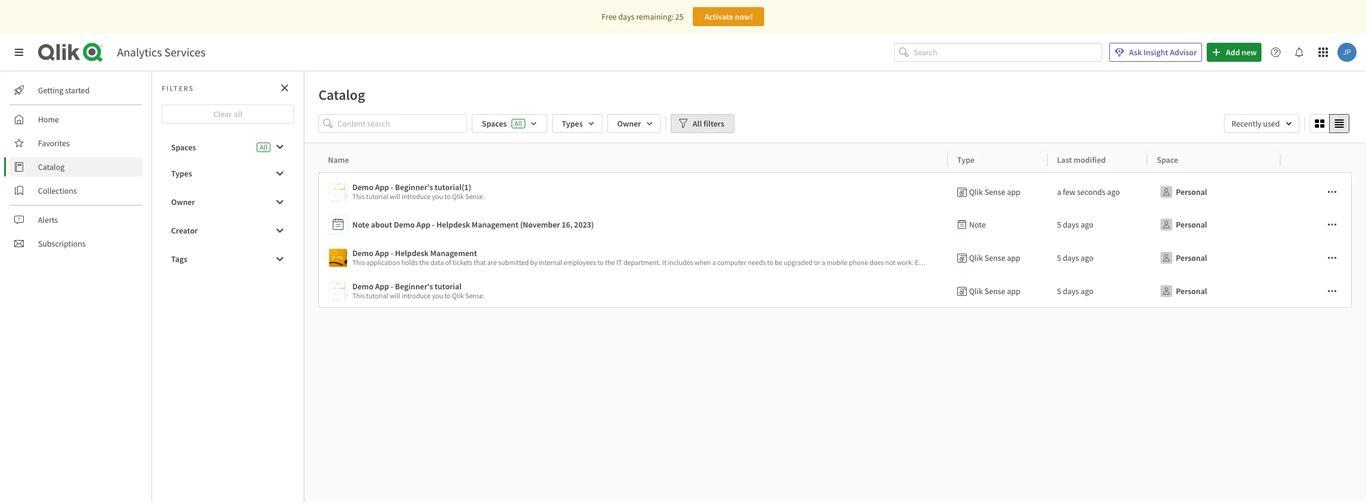 Task type: vqa. For each thing, say whether or not it's contained in the screenshot.
Millimaki
no



Task type: locate. For each thing, give the bounding box(es) containing it.
qlik sense app cell for tutorial(1)
[[948, 172, 1048, 208]]

qlik sense app cell for tutorial
[[948, 275, 1048, 308]]

owner button
[[607, 114, 661, 133], [162, 193, 294, 212]]

1 horizontal spatial which
[[1288, 258, 1306, 267]]

2 sense. from the top
[[466, 291, 485, 300]]

5 for management
[[1058, 253, 1062, 263]]

5 days ago cell for demo app - beginner's tutorial
[[1048, 275, 1148, 308]]

0 horizontal spatial the
[[420, 258, 429, 267]]

holds
[[402, 258, 418, 267]]

data
[[431, 258, 444, 267]]

- inside button
[[432, 219, 435, 230]]

2 be from the left
[[1134, 258, 1142, 267]]

0 horizontal spatial catalog
[[38, 162, 65, 172]]

3 more actions image from the top
[[1328, 253, 1338, 263]]

1 horizontal spatial the
[[605, 258, 615, 267]]

0 horizontal spatial all
[[260, 143, 268, 152]]

spaces inside filters region
[[482, 118, 507, 129]]

2 vertical spatial sense
[[985, 286, 1006, 297]]

a left mobile
[[822, 258, 826, 267]]

3 app from the top
[[1008, 286, 1021, 297]]

1 will from the top
[[390, 192, 401, 201]]

0 horizontal spatial or
[[814, 258, 821, 267]]

personal button for tutorial
[[1158, 282, 1210, 301]]

beginner's left tutorial(1)
[[395, 182, 433, 193]]

2 vertical spatial app
[[1008, 286, 1021, 297]]

be left upgraded
[[775, 258, 783, 267]]

helpdesk down tutorial(1)
[[437, 219, 470, 230]]

2 qlik sense app cell from the top
[[948, 241, 1048, 275]]

which right aware
[[1163, 258, 1181, 267]]

1 vertical spatial qlik sense app
[[970, 253, 1021, 263]]

catalog
[[319, 86, 365, 104], [38, 162, 65, 172]]

3 sense from the top
[[985, 286, 1006, 297]]

personal left in
[[1177, 253, 1208, 263]]

you inside demo app - beginner's tutorial(1) this tutorial will introduce you to qlik sense.
[[432, 192, 443, 201]]

beginner's inside the demo app - beginner's tutorial this tutorial will introduce you to qlik sense.
[[395, 281, 433, 292]]

2 note from the left
[[970, 219, 986, 230]]

sense
[[985, 187, 1006, 197], [985, 253, 1006, 263], [985, 286, 1006, 297]]

1 vertical spatial management
[[430, 248, 477, 259]]

1 horizontal spatial not
[[1345, 258, 1355, 267]]

the right "employees"
[[605, 258, 615, 267]]

0 vertical spatial you
[[432, 192, 443, 201]]

1 personal cell from the top
[[1148, 172, 1281, 208]]

2 horizontal spatial it
[[1057, 258, 1062, 267]]

more actions image
[[1328, 187, 1338, 197], [1328, 220, 1338, 230], [1328, 253, 1338, 263]]

that
[[474, 258, 486, 267]]

owner for left owner dropdown button
[[171, 197, 195, 208]]

app for demo app - beginner's tutorial
[[1008, 286, 1021, 297]]

app down application
[[375, 281, 389, 292]]

0 horizontal spatial owner button
[[162, 193, 294, 212]]

searchbar element
[[895, 43, 1103, 62]]

3 qlik sense app image from the top
[[329, 282, 347, 300]]

includes
[[668, 258, 693, 267]]

introduce
[[402, 192, 431, 201], [402, 291, 431, 300]]

the left data
[[420, 258, 429, 267]]

introduce for tutorial
[[402, 291, 431, 300]]

- down demo app - beginner's tutorial(1) this tutorial will introduce you to qlik sense.
[[432, 219, 435, 230]]

tickets left have at the bottom of page
[[1308, 258, 1327, 267]]

- up about
[[391, 182, 394, 193]]

5 days ago down manager,
[[1058, 286, 1094, 297]]

1 personal button from the top
[[1158, 183, 1210, 202]]

0 horizontal spatial it
[[617, 258, 622, 267]]

sense for demo app - beginner's tutorial(1)
[[985, 187, 1006, 197]]

free
[[602, 11, 617, 22]]

0 horizontal spatial which
[[1163, 258, 1181, 267]]

2 5 from the top
[[1058, 253, 1062, 263]]

2 or from the left
[[1281, 258, 1287, 267]]

a left few in the top of the page
[[1058, 187, 1062, 197]]

4 personal cell from the top
[[1148, 275, 1281, 308]]

days down manager,
[[1064, 286, 1080, 297]]

personal button
[[1158, 183, 1210, 202], [1158, 215, 1210, 234], [1158, 249, 1210, 268], [1158, 282, 1210, 301]]

1 horizontal spatial types
[[562, 118, 583, 129]]

free days remaining: 25
[[602, 11, 684, 22]]

owner inside filters region
[[618, 118, 641, 129]]

- inside the demo app - helpdesk management this application holds the data of tickets that are submitted by internal employees to the it department. it includes when a computer needs to be upgraded or a mobile phone does not work. each ticket is assigned to an it resource, but an it manager, s/he needs to be aware which tickets came in as a high priority, or which tickets have not bee
[[391, 248, 394, 259]]

5 days ago button for demo app - helpdesk management
[[1058, 249, 1094, 268]]

0 horizontal spatial note
[[353, 219, 370, 230]]

1 vertical spatial owner
[[171, 197, 195, 208]]

favorites
[[38, 138, 70, 149]]

an right 'assigned' at the bottom of page
[[991, 258, 999, 267]]

spaces
[[482, 118, 507, 129], [171, 142, 196, 153]]

2 not from the left
[[1345, 258, 1355, 267]]

1 an from the left
[[991, 258, 999, 267]]

more actions image
[[1328, 287, 1338, 296]]

5
[[1058, 219, 1062, 230], [1058, 253, 1062, 263], [1058, 286, 1062, 297]]

seconds
[[1078, 187, 1106, 197]]

1 qlik sense app cell from the top
[[948, 172, 1048, 208]]

sense.
[[466, 192, 485, 201], [466, 291, 485, 300]]

all
[[693, 118, 702, 129], [515, 119, 522, 128], [260, 143, 268, 152]]

1 5 days ago cell from the top
[[1048, 208, 1148, 241]]

tickets
[[453, 258, 473, 267], [1182, 258, 1202, 267], [1308, 258, 1327, 267]]

to down of
[[445, 291, 451, 300]]

beginner's for tutorial
[[395, 281, 433, 292]]

needs right computer
[[748, 258, 766, 267]]

0 vertical spatial 5
[[1058, 219, 1062, 230]]

1 cell from the top
[[1281, 172, 1353, 208]]

it left department.
[[617, 258, 622, 267]]

1 vertical spatial catalog
[[38, 162, 65, 172]]

days right free
[[619, 11, 635, 22]]

you inside the demo app - beginner's tutorial this tutorial will introduce you to qlik sense.
[[432, 291, 443, 300]]

tutorial for demo app - beginner's tutorial
[[366, 291, 389, 300]]

qlik sense app image
[[329, 183, 347, 201], [329, 249, 347, 267], [329, 282, 347, 300]]

1 vertical spatial spaces
[[171, 142, 196, 153]]

1 vertical spatial 5 days ago button
[[1058, 282, 1094, 301]]

add new button
[[1208, 43, 1262, 62]]

2 cell from the top
[[1281, 208, 1353, 241]]

personal for tutorial
[[1177, 286, 1208, 297]]

1 sense. from the top
[[466, 192, 485, 201]]

when
[[695, 258, 711, 267]]

0 vertical spatial introduce
[[402, 192, 431, 201]]

0 vertical spatial 5 days ago button
[[1058, 249, 1094, 268]]

2 needs from the left
[[1107, 258, 1125, 267]]

mobile
[[827, 258, 848, 267]]

1 vertical spatial will
[[390, 291, 401, 300]]

demo right about
[[394, 219, 415, 230]]

to inside demo app - beginner's tutorial(1) this tutorial will introduce you to qlik sense.
[[445, 192, 451, 201]]

tutorial
[[366, 192, 389, 201], [435, 281, 462, 292], [366, 291, 389, 300]]

3 5 from the top
[[1058, 286, 1062, 297]]

personal for tutorial(1)
[[1177, 187, 1208, 197]]

1 horizontal spatial or
[[1281, 258, 1287, 267]]

4 personal button from the top
[[1158, 282, 1210, 301]]

1 the from the left
[[420, 258, 429, 267]]

sense. for demo app - beginner's tutorial
[[466, 291, 485, 300]]

personal down space
[[1177, 187, 1208, 197]]

4 cell from the top
[[1281, 275, 1353, 308]]

beginner's
[[395, 182, 433, 193], [395, 281, 433, 292]]

1 beginner's from the top
[[395, 182, 433, 193]]

0 horizontal spatial types
[[171, 168, 192, 179]]

to up note about demo app - helpdesk management (november 16, 2023)
[[445, 192, 451, 201]]

1 which from the left
[[1163, 258, 1181, 267]]

types
[[562, 118, 583, 129], [171, 168, 192, 179]]

came
[[1203, 258, 1220, 267]]

ask insight advisor
[[1130, 47, 1198, 58]]

app up about
[[375, 182, 389, 193]]

beginner's inside demo app - beginner's tutorial(1) this tutorial will introduce you to qlik sense.
[[395, 182, 433, 193]]

demo inside the demo app - beginner's tutorial this tutorial will introduce you to qlik sense.
[[353, 281, 374, 292]]

owner
[[618, 118, 641, 129], [171, 197, 195, 208]]

ago down manager,
[[1081, 286, 1094, 297]]

0 vertical spatial sense
[[985, 187, 1006, 197]]

3 5 days ago cell from the top
[[1048, 275, 1148, 308]]

to right 'assigned' at the bottom of page
[[984, 258, 990, 267]]

personal button left in
[[1158, 249, 1210, 268]]

needs right s/he
[[1107, 258, 1125, 267]]

you up note about demo app - helpdesk management (november 16, 2023)
[[432, 192, 443, 201]]

3 this from the top
[[353, 291, 365, 300]]

1 vertical spatial helpdesk
[[395, 248, 429, 259]]

will up about
[[390, 192, 401, 201]]

0 vertical spatial sense.
[[466, 192, 485, 201]]

1 horizontal spatial be
[[1134, 258, 1142, 267]]

1 vertical spatial sense
[[985, 253, 1006, 263]]

2 more actions image from the top
[[1328, 220, 1338, 230]]

2 sense from the top
[[985, 253, 1006, 263]]

to left aware
[[1127, 258, 1133, 267]]

2 qlik sense app image from the top
[[329, 249, 347, 267]]

1 horizontal spatial needs
[[1107, 258, 1125, 267]]

which right priority, on the right of page
[[1288, 258, 1306, 267]]

2 an from the left
[[1048, 258, 1055, 267]]

introduce inside the demo app - beginner's tutorial this tutorial will introduce you to qlik sense.
[[402, 291, 431, 300]]

getting
[[38, 85, 63, 96]]

0 vertical spatial app
[[1008, 187, 1021, 197]]

5 days ago for demo app - helpdesk management
[[1058, 253, 1094, 263]]

the
[[420, 258, 429, 267], [605, 258, 615, 267]]

it
[[617, 258, 622, 267], [1000, 258, 1006, 267], [1057, 258, 1062, 267]]

management down note about demo app - helpdesk management (november 16, 2023)
[[430, 248, 477, 259]]

1 vertical spatial types
[[171, 168, 192, 179]]

each
[[916, 258, 930, 267]]

you for tutorial
[[432, 291, 443, 300]]

5 days ago down few in the top of the page
[[1058, 219, 1094, 230]]

be left aware
[[1134, 258, 1142, 267]]

cell for demo app - beginner's tutorial
[[1281, 275, 1353, 308]]

0 horizontal spatial types button
[[162, 164, 294, 183]]

beginner's down "holds"
[[395, 281, 433, 292]]

note up 'assigned' at the bottom of page
[[970, 219, 986, 230]]

2 5 days ago cell from the top
[[1048, 241, 1148, 275]]

last
[[1058, 155, 1073, 165]]

management up are
[[472, 219, 519, 230]]

or
[[814, 258, 821, 267], [1281, 258, 1287, 267]]

0 horizontal spatial needs
[[748, 258, 766, 267]]

tutorial down of
[[435, 281, 462, 292]]

qlik sense app down note cell
[[970, 253, 1021, 263]]

note inside button
[[353, 219, 370, 230]]

5 days ago right but
[[1058, 253, 1094, 263]]

0 horizontal spatial spaces
[[171, 142, 196, 153]]

1 vertical spatial introduce
[[402, 291, 431, 300]]

5 for tutorial
[[1058, 286, 1062, 297]]

1 introduce from the top
[[402, 192, 431, 201]]

0 horizontal spatial helpdesk
[[395, 248, 429, 259]]

4 personal from the top
[[1177, 286, 1208, 297]]

not left the bee
[[1345, 258, 1355, 267]]

qlik inside demo app - beginner's tutorial(1) this tutorial will introduce you to qlik sense.
[[452, 192, 464, 201]]

ago right the seconds
[[1108, 187, 1121, 197]]

0 horizontal spatial tickets
[[453, 258, 473, 267]]

personal button down came
[[1158, 282, 1210, 301]]

2 introduce from the top
[[402, 291, 431, 300]]

app down demo app - beginner's tutorial(1) this tutorial will introduce you to qlik sense.
[[417, 219, 431, 230]]

2 5 days ago button from the top
[[1058, 282, 1094, 301]]

tickets right of
[[453, 258, 473, 267]]

ask
[[1130, 47, 1143, 58]]

a few seconds ago cell
[[1048, 172, 1148, 208]]

app inside the demo app - helpdesk management this application holds the data of tickets that are submitted by internal employees to the it department. it includes when a computer needs to be upgraded or a mobile phone does not work. each ticket is assigned to an it resource, but an it manager, s/he needs to be aware which tickets came in as a high priority, or which tickets have not bee
[[375, 248, 389, 259]]

demo down about
[[353, 248, 374, 259]]

this inside the demo app - beginner's tutorial this tutorial will introduce you to qlik sense.
[[353, 291, 365, 300]]

2 beginner's from the top
[[395, 281, 433, 292]]

tutorial inside demo app - beginner's tutorial(1) this tutorial will introduce you to qlik sense.
[[366, 192, 389, 201]]

1 horizontal spatial all
[[515, 119, 522, 128]]

phone
[[849, 258, 869, 267]]

or right priority, on the right of page
[[1281, 258, 1287, 267]]

1 horizontal spatial helpdesk
[[437, 219, 470, 230]]

1 horizontal spatial types button
[[552, 114, 603, 133]]

0 vertical spatial catalog
[[319, 86, 365, 104]]

internal
[[539, 258, 563, 267]]

used
[[1264, 118, 1281, 129]]

to
[[445, 192, 451, 201], [598, 258, 604, 267], [768, 258, 774, 267], [984, 258, 990, 267], [1127, 258, 1133, 267], [445, 291, 451, 300]]

it left resource,
[[1000, 258, 1006, 267]]

2 personal button from the top
[[1158, 215, 1210, 234]]

demo inside button
[[394, 219, 415, 230]]

0 vertical spatial this
[[353, 192, 365, 201]]

or right upgraded
[[814, 258, 821, 267]]

more actions image for a few seconds ago
[[1328, 187, 1338, 197]]

1 note from the left
[[353, 219, 370, 230]]

ago right but
[[1081, 253, 1094, 263]]

Recently used field
[[1225, 114, 1300, 133]]

1 personal from the top
[[1177, 187, 1208, 197]]

3 personal cell from the top
[[1148, 241, 1281, 275]]

0 vertical spatial owner
[[618, 118, 641, 129]]

tutorial up about
[[366, 192, 389, 201]]

1 vertical spatial beginner's
[[395, 281, 433, 292]]

1 you from the top
[[432, 192, 443, 201]]

- inside the demo app - beginner's tutorial this tutorial will introduce you to qlik sense.
[[391, 281, 394, 292]]

will down application
[[390, 291, 401, 300]]

3 personal from the top
[[1177, 253, 1208, 263]]

an
[[991, 258, 999, 267], [1048, 258, 1055, 267]]

ask insight advisor button
[[1110, 43, 1203, 62]]

introduce left tutorial(1)
[[402, 192, 431, 201]]

introduce for tutorial(1)
[[402, 192, 431, 201]]

0 vertical spatial 5 days ago
[[1058, 219, 1094, 230]]

3 tickets from the left
[[1308, 258, 1327, 267]]

ago for demo app - helpdesk management's 5 days ago button
[[1081, 253, 1094, 263]]

qlik for demo app - beginner's tutorial
[[970, 286, 984, 297]]

sense. inside demo app - beginner's tutorial(1) this tutorial will introduce you to qlik sense.
[[466, 192, 485, 201]]

1 5 from the top
[[1058, 219, 1062, 230]]

1 vertical spatial this
[[353, 258, 365, 267]]

not right does
[[886, 258, 896, 267]]

this for demo app - beginner's tutorial(1)
[[353, 192, 365, 201]]

- for tutorial
[[391, 281, 394, 292]]

ago down a few seconds ago 'button'
[[1081, 219, 1094, 230]]

advisor
[[1171, 47, 1198, 58]]

tickets left came
[[1182, 258, 1202, 267]]

introduce inside demo app - beginner's tutorial(1) this tutorial will introduce you to qlik sense.
[[402, 192, 431, 201]]

started
[[65, 85, 90, 96]]

high
[[1241, 258, 1254, 267]]

1 horizontal spatial tickets
[[1182, 258, 1202, 267]]

0 horizontal spatial an
[[991, 258, 999, 267]]

5 days ago cell
[[1048, 208, 1148, 241], [1048, 241, 1148, 275], [1048, 275, 1148, 308]]

demo up about
[[353, 182, 374, 193]]

2 5 days ago from the top
[[1058, 253, 1094, 263]]

1 horizontal spatial an
[[1048, 258, 1055, 267]]

ago inside 'button'
[[1108, 187, 1121, 197]]

qlik sense app for tutorial
[[970, 286, 1021, 297]]

0 vertical spatial qlik sense app image
[[329, 183, 347, 201]]

1 this from the top
[[353, 192, 365, 201]]

few
[[1064, 187, 1076, 197]]

sense. down that
[[466, 291, 485, 300]]

1 vertical spatial types button
[[162, 164, 294, 183]]

2 vertical spatial qlik sense app image
[[329, 282, 347, 300]]

app left but
[[1008, 253, 1021, 263]]

0 vertical spatial beginner's
[[395, 182, 433, 193]]

2 qlik sense app from the top
[[970, 253, 1021, 263]]

sense. inside the demo app - beginner's tutorial this tutorial will introduce you to qlik sense.
[[466, 291, 485, 300]]

cell
[[1281, 172, 1353, 208], [1281, 208, 1353, 241], [1281, 241, 1353, 275], [1281, 275, 1353, 308]]

2 personal cell from the top
[[1148, 208, 1281, 241]]

3 it from the left
[[1057, 258, 1062, 267]]

qlik sense app down resource,
[[970, 286, 1021, 297]]

this
[[353, 192, 365, 201], [353, 258, 365, 267], [353, 291, 365, 300]]

james peterson image
[[1338, 43, 1357, 62]]

5 days ago button right but
[[1058, 249, 1094, 268]]

1 vertical spatial more actions image
[[1328, 220, 1338, 230]]

3 5 days ago from the top
[[1058, 286, 1094, 297]]

qlik sense app image for demo app - beginner's tutorial
[[329, 282, 347, 300]]

2 horizontal spatial tickets
[[1308, 258, 1327, 267]]

0 vertical spatial types
[[562, 118, 583, 129]]

1 vertical spatial 5
[[1058, 253, 1062, 263]]

1 qlik sense app image from the top
[[329, 183, 347, 201]]

2 vertical spatial 5
[[1058, 286, 1062, 297]]

0 vertical spatial management
[[472, 219, 519, 230]]

personal up came
[[1177, 219, 1208, 230]]

helpdesk left data
[[395, 248, 429, 259]]

3 qlik sense app from the top
[[970, 286, 1021, 297]]

qlik sense app cell for management
[[948, 241, 1048, 275]]

it left manager,
[[1057, 258, 1062, 267]]

5 days ago cell down s/he
[[1048, 275, 1148, 308]]

personal cell for demo app - beginner's tutorial(1)
[[1148, 172, 1281, 208]]

1 vertical spatial 5 days ago
[[1058, 253, 1094, 263]]

qlik sense app for management
[[970, 253, 1021, 263]]

work.
[[897, 258, 914, 267]]

2023)
[[575, 219, 594, 230]]

2 horizontal spatial all
[[693, 118, 702, 129]]

3 cell from the top
[[1281, 241, 1353, 275]]

qlik sense app cell
[[948, 172, 1048, 208], [948, 241, 1048, 275], [948, 275, 1048, 308]]

1 vertical spatial owner button
[[162, 193, 294, 212]]

note inside cell
[[970, 219, 986, 230]]

-
[[391, 182, 394, 193], [432, 219, 435, 230], [391, 248, 394, 259], [391, 281, 394, 292]]

this inside demo app - beginner's tutorial(1) this tutorial will introduce you to qlik sense.
[[353, 192, 365, 201]]

1 horizontal spatial it
[[1000, 258, 1006, 267]]

introduce down "holds"
[[402, 291, 431, 300]]

2 it from the left
[[1000, 258, 1006, 267]]

1 5 days ago button from the top
[[1058, 249, 1094, 268]]

home link
[[10, 110, 143, 129]]

will for tutorial
[[390, 291, 401, 300]]

bee
[[1356, 258, 1367, 267]]

2 you from the top
[[432, 291, 443, 300]]

2 will from the top
[[390, 291, 401, 300]]

qlik
[[970, 187, 984, 197], [452, 192, 464, 201], [970, 253, 984, 263], [970, 286, 984, 297], [452, 291, 464, 300]]

app
[[1008, 187, 1021, 197], [1008, 253, 1021, 263], [1008, 286, 1021, 297]]

2 vertical spatial this
[[353, 291, 365, 300]]

- down application
[[391, 281, 394, 292]]

- inside demo app - beginner's tutorial(1) this tutorial will introduce you to qlik sense.
[[391, 182, 394, 193]]

0 vertical spatial will
[[390, 192, 401, 201]]

1 more actions image from the top
[[1328, 187, 1338, 197]]

2 the from the left
[[605, 258, 615, 267]]

2 vertical spatial 5 days ago
[[1058, 286, 1094, 297]]

demo down application
[[353, 281, 374, 292]]

5 days ago cell down the seconds
[[1048, 208, 1148, 241]]

this inside the demo app - helpdesk management this application holds the data of tickets that are submitted by internal employees to the it department. it includes when a computer needs to be upgraded or a mobile phone does not work. each ticket is assigned to an it resource, but an it manager, s/he needs to be aware which tickets came in as a high priority, or which tickets have not bee
[[353, 258, 365, 267]]

you down data
[[432, 291, 443, 300]]

qlik sense app
[[970, 187, 1021, 197], [970, 253, 1021, 263], [970, 286, 1021, 297]]

- left "holds"
[[391, 248, 394, 259]]

app up note cell
[[1008, 187, 1021, 197]]

2 vertical spatial more actions image
[[1328, 253, 1338, 263]]

app for demo app - beginner's tutorial
[[375, 281, 389, 292]]

by
[[531, 258, 538, 267]]

1 vertical spatial sense.
[[466, 291, 485, 300]]

3 qlik sense app cell from the top
[[948, 275, 1048, 308]]

personal button up came
[[1158, 215, 1210, 234]]

1 it from the left
[[617, 258, 622, 267]]

1 horizontal spatial note
[[970, 219, 986, 230]]

helpdesk
[[437, 219, 470, 230], [395, 248, 429, 259]]

5 days ago cell right but
[[1048, 241, 1148, 275]]

2 this from the top
[[353, 258, 365, 267]]

1 app from the top
[[1008, 187, 1021, 197]]

1 qlik sense app from the top
[[970, 187, 1021, 197]]

sense. up note about demo app - helpdesk management (november 16, 2023)
[[466, 192, 485, 201]]

0 vertical spatial qlik sense app
[[970, 187, 1021, 197]]

a few seconds ago
[[1058, 187, 1121, 197]]

more actions image for 5 days ago
[[1328, 253, 1338, 263]]

0 vertical spatial types button
[[552, 114, 603, 133]]

app inside the demo app - beginner's tutorial this tutorial will introduce you to qlik sense.
[[375, 281, 389, 292]]

an right but
[[1048, 258, 1055, 267]]

to right "employees"
[[598, 258, 604, 267]]

0 vertical spatial helpdesk
[[437, 219, 470, 230]]

0 horizontal spatial not
[[886, 258, 896, 267]]

recently used
[[1232, 118, 1281, 129]]

cell for demo app - helpdesk management
[[1281, 241, 1353, 275]]

note left about
[[353, 219, 370, 230]]

demo inside the demo app - helpdesk management this application holds the data of tickets that are submitted by internal employees to the it department. it includes when a computer needs to be upgraded or a mobile phone does not work. each ticket is assigned to an it resource, but an it manager, s/he needs to be aware which tickets came in as a high priority, or which tickets have not bee
[[353, 248, 374, 259]]

note
[[353, 219, 370, 230], [970, 219, 986, 230]]

- for tutorial(1)
[[391, 182, 394, 193]]

app down resource,
[[1008, 286, 1021, 297]]

owner for right owner dropdown button
[[618, 118, 641, 129]]

1 horizontal spatial owner button
[[607, 114, 661, 133]]

personal cell
[[1148, 172, 1281, 208], [1148, 208, 1281, 241], [1148, 241, 1281, 275], [1148, 275, 1281, 308]]

space
[[1158, 155, 1179, 165]]

app inside demo app - beginner's tutorial(1) this tutorial will introduce you to qlik sense.
[[375, 182, 389, 193]]

0 vertical spatial more actions image
[[1328, 187, 1338, 197]]

0 horizontal spatial be
[[775, 258, 783, 267]]

tutorial for demo app - beginner's tutorial(1)
[[366, 192, 389, 201]]

1 vertical spatial app
[[1008, 253, 1021, 263]]

0 vertical spatial owner button
[[607, 114, 661, 133]]

0 vertical spatial spaces
[[482, 118, 507, 129]]

2 app from the top
[[1008, 253, 1021, 263]]

2 vertical spatial qlik sense app
[[970, 286, 1021, 297]]

demo inside demo app - beginner's tutorial(1) this tutorial will introduce you to qlik sense.
[[353, 182, 374, 193]]

personal down came
[[1177, 286, 1208, 297]]

1 vertical spatial you
[[432, 291, 443, 300]]

personal for management
[[1177, 253, 1208, 263]]

3 personal button from the top
[[1158, 249, 1210, 268]]

0 horizontal spatial owner
[[171, 197, 195, 208]]

ago for 5 days ago button associated with demo app - beginner's tutorial
[[1081, 286, 1094, 297]]

1 sense from the top
[[985, 187, 1006, 197]]

personal
[[1177, 187, 1208, 197], [1177, 219, 1208, 230], [1177, 253, 1208, 263], [1177, 286, 1208, 297]]

1 vertical spatial qlik sense app image
[[329, 249, 347, 267]]

qlik for demo app - helpdesk management
[[970, 253, 984, 263]]

1 horizontal spatial spaces
[[482, 118, 507, 129]]

will inside the demo app - beginner's tutorial this tutorial will introduce you to qlik sense.
[[390, 291, 401, 300]]

needs
[[748, 258, 766, 267], [1107, 258, 1125, 267]]

5 days ago button down manager,
[[1058, 282, 1094, 301]]

will inside demo app - beginner's tutorial(1) this tutorial will introduce you to qlik sense.
[[390, 192, 401, 201]]

qlik sense app up note cell
[[970, 187, 1021, 197]]

catalog link
[[10, 158, 143, 177]]

app
[[375, 182, 389, 193], [417, 219, 431, 230], [375, 248, 389, 259], [375, 281, 389, 292]]

1 horizontal spatial owner
[[618, 118, 641, 129]]

5 days ago
[[1058, 219, 1094, 230], [1058, 253, 1094, 263], [1058, 286, 1094, 297]]

all filters
[[693, 118, 725, 129]]

personal button down space
[[1158, 183, 1210, 202]]

tutorial down application
[[366, 291, 389, 300]]

app down about
[[375, 248, 389, 259]]



Task type: describe. For each thing, give the bounding box(es) containing it.
1 tickets from the left
[[453, 258, 473, 267]]

1 not from the left
[[886, 258, 896, 267]]

app inside button
[[417, 219, 431, 230]]

demo for demo app - beginner's tutorial
[[353, 281, 374, 292]]

2 tickets from the left
[[1182, 258, 1202, 267]]

25
[[676, 11, 684, 22]]

alerts
[[38, 215, 58, 225]]

analytics
[[117, 45, 162, 59]]

days left s/he
[[1064, 253, 1080, 263]]

1 5 days ago from the top
[[1058, 219, 1094, 230]]

ago for 1st 5 days ago cell from the top
[[1081, 219, 1094, 230]]

a inside 'button'
[[1058, 187, 1062, 197]]

management inside the demo app - helpdesk management this application holds the data of tickets that are submitted by internal employees to the it department. it includes when a computer needs to be upgraded or a mobile phone does not work. each ticket is assigned to an it resource, but an it manager, s/he needs to be aware which tickets came in as a high priority, or which tickets have not bee
[[430, 248, 477, 259]]

1 be from the left
[[775, 258, 783, 267]]

analytics services
[[117, 45, 206, 59]]

new
[[1242, 47, 1258, 58]]

2 which from the left
[[1288, 258, 1306, 267]]

all inside dropdown button
[[693, 118, 702, 129]]

demo app - beginner's tutorial this tutorial will introduce you to qlik sense.
[[353, 281, 485, 300]]

now!
[[735, 11, 753, 22]]

sense for demo app - helpdesk management
[[985, 253, 1006, 263]]

s/he
[[1093, 258, 1106, 267]]

tags button
[[162, 250, 294, 269]]

navigation pane element
[[0, 76, 152, 258]]

filters
[[162, 84, 194, 92]]

tags
[[171, 254, 187, 265]]

you for tutorial(1)
[[432, 192, 443, 201]]

qlik inside the demo app - beginner's tutorial this tutorial will introduce you to qlik sense.
[[452, 291, 464, 300]]

personal button for management
[[1158, 249, 1210, 268]]

1 or from the left
[[814, 258, 821, 267]]

creator button
[[162, 221, 294, 240]]

activate now! link
[[694, 7, 765, 26]]

sense for demo app - beginner's tutorial
[[985, 286, 1006, 297]]

app for demo app - helpdesk management
[[1008, 253, 1021, 263]]

favorites link
[[10, 134, 143, 153]]

getting started link
[[10, 81, 143, 100]]

demo app - beginner's tutorial(1) this tutorial will introduce you to qlik sense.
[[353, 182, 485, 201]]

types inside filters region
[[562, 118, 583, 129]]

helpdesk inside the demo app - helpdesk management this application holds the data of tickets that are submitted by internal employees to the it department. it includes when a computer needs to be upgraded or a mobile phone does not work. each ticket is assigned to an it resource, but an it manager, s/he needs to be aware which tickets came in as a high priority, or which tickets have not bee
[[395, 248, 429, 259]]

add new
[[1227, 47, 1258, 58]]

analytics services element
[[117, 45, 206, 59]]

filters region
[[304, 112, 1367, 143]]

5 days ago button for demo app - beginner's tutorial
[[1058, 282, 1094, 301]]

subscriptions
[[38, 238, 86, 249]]

remaining:
[[637, 11, 674, 22]]

computer
[[718, 258, 747, 267]]

name
[[328, 155, 349, 165]]

note about demo app - helpdesk management (november 16, 2023)
[[353, 219, 594, 230]]

5 days ago for demo app - beginner's tutorial
[[1058, 286, 1094, 297]]

creator
[[171, 225, 198, 236]]

1 needs from the left
[[748, 258, 766, 267]]

this for demo app - beginner's tutorial
[[353, 291, 365, 300]]

a right 'as'
[[1236, 258, 1240, 267]]

note for note about demo app - helpdesk management (november 16, 2023)
[[353, 219, 370, 230]]

will for tutorial(1)
[[390, 192, 401, 201]]

it
[[663, 258, 667, 267]]

collections
[[38, 186, 77, 196]]

but
[[1036, 258, 1046, 267]]

modified
[[1074, 155, 1106, 165]]

tutorial(1)
[[435, 182, 472, 193]]

resource,
[[1007, 258, 1035, 267]]

home
[[38, 114, 59, 125]]

qlik sense app image for demo app - beginner's tutorial(1)
[[329, 183, 347, 201]]

about
[[371, 219, 392, 230]]

priority,
[[1256, 258, 1279, 267]]

activate now!
[[705, 11, 753, 22]]

close sidebar menu image
[[14, 48, 24, 57]]

1 horizontal spatial catalog
[[319, 86, 365, 104]]

16,
[[562, 219, 573, 230]]

catalog inside navigation pane "element"
[[38, 162, 65, 172]]

ticket
[[931, 258, 948, 267]]

app for demo app - helpdesk management
[[375, 248, 389, 259]]

submitted
[[499, 258, 529, 267]]

Search text field
[[914, 43, 1103, 62]]

add
[[1227, 47, 1241, 58]]

aware
[[1143, 258, 1162, 267]]

days down few in the top of the page
[[1064, 219, 1080, 230]]

note cell
[[948, 208, 1048, 241]]

note about demo app - helpdesk management (november 16, 2023) button
[[329, 213, 944, 237]]

as
[[1228, 258, 1235, 267]]

qlik sense app image for demo app - helpdesk management
[[329, 249, 347, 267]]

sense. for demo app - beginner's tutorial(1)
[[466, 192, 485, 201]]

types button inside filters region
[[552, 114, 603, 133]]

2 personal from the top
[[1177, 219, 1208, 230]]

demo for demo app - helpdesk management
[[353, 248, 374, 259]]

getting started
[[38, 85, 90, 96]]

filters
[[704, 118, 725, 129]]

app for demo app - beginner's tutorial(1)
[[375, 182, 389, 193]]

switch view group
[[1310, 114, 1350, 133]]

to left upgraded
[[768, 258, 774, 267]]

last modified
[[1058, 155, 1106, 165]]

Content search text field
[[338, 114, 467, 133]]

qlik sense app for tutorial(1)
[[970, 187, 1021, 197]]

to inside the demo app - beginner's tutorial this tutorial will introduce you to qlik sense.
[[445, 291, 451, 300]]

personal button for tutorial(1)
[[1158, 183, 1210, 202]]

services
[[164, 45, 206, 59]]

personal cell for demo app - helpdesk management
[[1148, 241, 1281, 275]]

have
[[1329, 258, 1343, 267]]

helpdesk inside button
[[437, 219, 470, 230]]

of
[[446, 258, 451, 267]]

a few seconds ago button
[[1058, 183, 1121, 202]]

are
[[488, 258, 497, 267]]

employees
[[564, 258, 596, 267]]

a right when
[[713, 258, 716, 267]]

this for demo app - helpdesk management
[[353, 258, 365, 267]]

type
[[958, 155, 975, 165]]

alerts link
[[10, 210, 143, 230]]

(november
[[520, 219, 560, 230]]

5 days ago cell for demo app - helpdesk management
[[1048, 241, 1148, 275]]

- for management
[[391, 248, 394, 259]]

subscriptions link
[[10, 234, 143, 253]]

insight
[[1144, 47, 1169, 58]]

beginner's for tutorial(1)
[[395, 182, 433, 193]]

recently
[[1232, 118, 1262, 129]]

manager,
[[1064, 258, 1092, 267]]

note for note
[[970, 219, 986, 230]]

personal cell for demo app - beginner's tutorial
[[1148, 275, 1281, 308]]

does
[[870, 258, 884, 267]]

application
[[366, 258, 400, 267]]

demo app - helpdesk management this application holds the data of tickets that are submitted by internal employees to the it department. it includes when a computer needs to be upgraded or a mobile phone does not work. each ticket is assigned to an it resource, but an it manager, s/he needs to be aware which tickets came in as a high priority, or which tickets have not bee
[[353, 248, 1367, 267]]

department.
[[624, 258, 661, 267]]

qlik for demo app - beginner's tutorial(1)
[[970, 187, 984, 197]]

collections link
[[10, 181, 143, 200]]

management inside note about demo app - helpdesk management (november 16, 2023) button
[[472, 219, 519, 230]]

in
[[1221, 258, 1227, 267]]

cell for demo app - beginner's tutorial(1)
[[1281, 172, 1353, 208]]

demo for demo app - beginner's tutorial(1)
[[353, 182, 374, 193]]

all filters button
[[671, 114, 735, 133]]

upgraded
[[784, 258, 813, 267]]

is
[[950, 258, 954, 267]]

app for demo app - beginner's tutorial(1)
[[1008, 187, 1021, 197]]

assigned
[[956, 258, 982, 267]]



